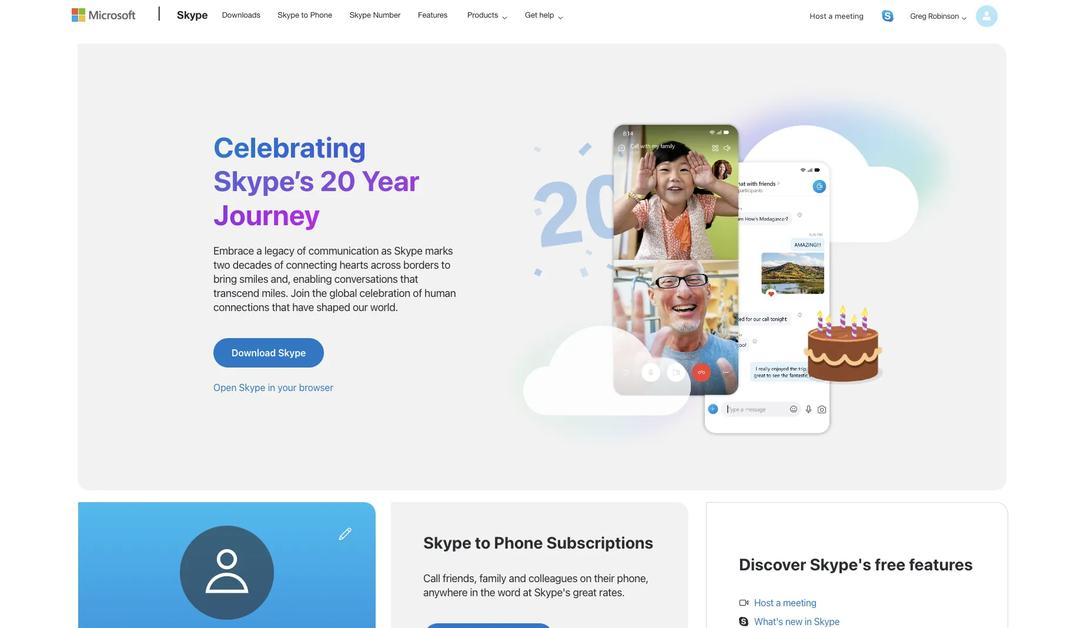 Task type: describe. For each thing, give the bounding box(es) containing it.
skype number
[[350, 11, 401, 19]]

discover
[[739, 555, 807, 574]]

download skype link
[[214, 338, 324, 367]]

skype inside discover skype's free features 'region'
[[815, 616, 840, 627]]

 host a meeting
[[739, 598, 817, 608]]

the inside the embrace a legacy of communication as skype marks two decades of connecting hearts across borders to bring smiles and, enabling conversations that transcend miles. join the global celebration of human connections that have shaped our world.
[[312, 287, 327, 299]]

skype inside download skype link
[[278, 347, 306, 358]]

skype right open
[[239, 382, 266, 393]]

borders
[[404, 259, 439, 271]]

what's
[[755, 616, 784, 627]]

subscriptions
[[547, 533, 654, 553]]

decades
[[233, 259, 272, 271]]

phone for skype to phone subscriptions
[[494, 533, 543, 553]]

host inside discover skype's free features 'region'
[[755, 598, 774, 608]]

miles.
[[262, 287, 288, 299]]

 link
[[883, 10, 894, 22]]

open skype in your browser link
[[214, 382, 334, 393]]

phone,
[[617, 573, 649, 585]]

embrace
[[214, 244, 254, 257]]

download
[[232, 347, 276, 358]]

1 vertical spatial of
[[274, 259, 284, 271]]

avatar image
[[977, 5, 998, 27]]

features
[[418, 11, 448, 19]]

get help button
[[515, 1, 573, 29]]

skype to phone subscriptions
[[424, 533, 654, 553]]

1 horizontal spatial that
[[401, 273, 418, 285]]

hearts
[[340, 259, 368, 271]]


[[739, 598, 749, 608]]

new
[[786, 616, 803, 627]]

word
[[498, 587, 521, 599]]

0 vertical spatial host
[[810, 11, 827, 21]]

robinson
[[929, 11, 959, 21]]

enabling
[[293, 273, 332, 285]]

what's new in skype link
[[755, 616, 840, 627]]

the inside call friends, family and colleagues on their phone, anywhere in the word at skype's great rates.
[[481, 587, 495, 599]]

number
[[373, 11, 401, 19]]

marks
[[425, 244, 453, 257]]

join
[[291, 287, 310, 299]]

0 vertical spatial meeting
[[835, 11, 864, 21]]

help
[[540, 11, 554, 19]]

to for skype to phone
[[302, 11, 308, 19]]

skype inside the embrace a legacy of communication as skype marks two decades of connecting hearts across borders to bring smiles and, enabling conversations that transcend miles. join the global celebration of human connections that have shaped our world.
[[394, 244, 423, 257]]


[[739, 617, 749, 627]]

20
[[320, 164, 356, 197]]

download skype
[[232, 347, 306, 358]]

greg robinson
[[911, 11, 959, 21]]

two
[[214, 259, 230, 271]]

2 horizontal spatial of
[[413, 287, 422, 299]]

discover skype's free features
[[739, 555, 974, 574]]

great video calling with skype image
[[496, 79, 972, 455]]

skype's
[[214, 164, 314, 197]]

shaped
[[317, 301, 350, 313]]

features link
[[413, 1, 453, 29]]

 link
[[332, 521, 358, 547]]

skype inside "skype" link
[[177, 8, 208, 21]]

downloads
[[222, 11, 261, 19]]

skype to phone
[[278, 11, 332, 19]]

global
[[330, 287, 357, 299]]

greg
[[911, 11, 927, 21]]

skype's inside call friends, family and colleagues on their phone, anywhere in the word at skype's great rates.
[[535, 587, 571, 599]]

transcend
[[214, 287, 259, 299]]

your
[[278, 382, 297, 393]]

at
[[523, 587, 532, 599]]


[[200, 546, 254, 600]]

skype number link
[[345, 1, 406, 29]]

smiles
[[240, 273, 268, 285]]

in inside call friends, family and colleagues on their phone, anywhere in the word at skype's great rates.
[[470, 587, 478, 599]]

legacy
[[265, 244, 295, 257]]

skype's inside 'region'
[[810, 555, 872, 574]]

discover skype's free features region
[[731, 527, 985, 628]]

call friends, family and colleagues on their phone, anywhere in the word at skype's great rates.
[[424, 573, 649, 599]]

skype to phone link
[[273, 1, 338, 29]]

our
[[353, 301, 368, 313]]

 
[[200, 527, 352, 600]]

downloads link
[[217, 1, 266, 29]]

bring
[[214, 273, 237, 285]]

a for embrace
[[257, 244, 262, 257]]

conversations
[[335, 273, 398, 285]]

get help
[[525, 11, 554, 19]]



Task type: locate. For each thing, give the bounding box(es) containing it.
in inside discover skype's free features 'region'
[[805, 616, 812, 627]]

1 vertical spatial in
[[470, 587, 478, 599]]

1 horizontal spatial skype's
[[810, 555, 872, 574]]

that down borders
[[401, 273, 418, 285]]

0 vertical spatial that
[[401, 273, 418, 285]]

host a meeting
[[810, 11, 864, 21]]

host
[[810, 11, 827, 21], [755, 598, 774, 608]]

1 horizontal spatial meeting
[[835, 11, 864, 21]]

get
[[525, 11, 538, 19]]

skype
[[177, 8, 208, 21], [278, 11, 299, 19], [350, 11, 371, 19], [394, 244, 423, 257], [278, 347, 306, 358], [239, 382, 266, 393], [424, 533, 472, 553], [815, 616, 840, 627]]

0 vertical spatial the
[[312, 287, 327, 299]]

 what's new in skype
[[739, 616, 840, 627]]

skype right downloads
[[278, 11, 299, 19]]

a inside 'region'
[[776, 598, 781, 608]]

rates.
[[599, 587, 625, 599]]

0 vertical spatial in
[[268, 382, 275, 393]]

human
[[425, 287, 456, 299]]

and,
[[271, 273, 291, 285]]

0 horizontal spatial of
[[274, 259, 284, 271]]

the down enabling
[[312, 287, 327, 299]]

world.
[[371, 301, 398, 313]]

a up decades
[[257, 244, 262, 257]]

to for skype to phone subscriptions
[[475, 533, 491, 553]]

1 vertical spatial skype's
[[535, 587, 571, 599]]

skype right "new"
[[815, 616, 840, 627]]

0 horizontal spatial a
[[257, 244, 262, 257]]

skype link
[[171, 1, 214, 32]]

2 horizontal spatial a
[[829, 11, 833, 21]]

meeting inside discover skype's free features 'region'
[[784, 598, 817, 608]]

2 vertical spatial a
[[776, 598, 781, 608]]

celebrating skype's 20 year journey
[[214, 130, 420, 231]]

of up connecting
[[297, 244, 306, 257]]

phone up 'and'
[[494, 533, 543, 553]]

of down legacy on the top of the page
[[274, 259, 284, 271]]

1 vertical spatial a
[[257, 244, 262, 257]]

phone left skype number
[[310, 11, 332, 19]]

0 horizontal spatial the
[[312, 287, 327, 299]]

products button
[[458, 1, 517, 29]]

0 horizontal spatial to
[[302, 11, 308, 19]]

1 vertical spatial meeting
[[784, 598, 817, 608]]

2 vertical spatial in
[[805, 616, 812, 627]]

0 horizontal spatial host
[[755, 598, 774, 608]]

1 vertical spatial that
[[272, 301, 290, 313]]

greg robinson link
[[901, 1, 998, 31]]

in down the friends,
[[470, 587, 478, 599]]

1 horizontal spatial in
[[470, 587, 478, 599]]

skype up borders
[[394, 244, 423, 257]]

0 horizontal spatial skype's
[[535, 587, 571, 599]]

a
[[829, 11, 833, 21], [257, 244, 262, 257], [776, 598, 781, 608]]

1 vertical spatial phone
[[494, 533, 543, 553]]

1 horizontal spatial the
[[481, 587, 495, 599]]

call
[[424, 573, 441, 585]]

skype inside skype number 'link'
[[350, 11, 371, 19]]

skype inside skype to phone 'link'
[[278, 11, 299, 19]]

in right "new"
[[805, 616, 812, 627]]

open
[[214, 382, 237, 393]]


[[338, 527, 352, 541]]

a left "" "link"
[[829, 11, 833, 21]]

that down miles.
[[272, 301, 290, 313]]

1 vertical spatial to
[[442, 259, 451, 271]]

across
[[371, 259, 401, 271]]

skype left the number
[[350, 11, 371, 19]]

anywhere
[[424, 587, 468, 599]]

2 vertical spatial of
[[413, 287, 422, 299]]

a up what's
[[776, 598, 781, 608]]

skype's left "free"
[[810, 555, 872, 574]]

family
[[480, 573, 507, 585]]

browser
[[299, 382, 334, 393]]

to
[[302, 11, 308, 19], [442, 259, 451, 271], [475, 533, 491, 553]]

1 vertical spatial host a meeting link
[[755, 598, 817, 608]]

0 vertical spatial phone
[[310, 11, 332, 19]]

of
[[297, 244, 306, 257], [274, 259, 284, 271], [413, 287, 422, 299]]

menu bar containing host a meeting
[[72, 1, 1013, 62]]

and
[[509, 573, 526, 585]]

a inside the embrace a legacy of communication as skype marks two decades of connecting hearts across borders to bring smiles and, enabling conversations that transcend miles. join the global celebration of human connections that have shaped our world.
[[257, 244, 262, 257]]

1 horizontal spatial phone
[[494, 533, 543, 553]]

0 vertical spatial host a meeting link
[[801, 1, 874, 31]]

skype up your
[[278, 347, 306, 358]]

to inside 'link'
[[302, 11, 308, 19]]

1 horizontal spatial of
[[297, 244, 306, 257]]

0 vertical spatial to
[[302, 11, 308, 19]]

features
[[910, 555, 974, 574]]

meeting up 'what's new in skype' link
[[784, 598, 817, 608]]

1 horizontal spatial host
[[810, 11, 827, 21]]

a for host
[[829, 11, 833, 21]]

year
[[362, 164, 420, 197]]

host a meeting link left "" "link"
[[801, 1, 874, 31]]

microsoft image
[[72, 8, 135, 22]]

menu bar
[[72, 1, 1013, 62]]

skype's
[[810, 555, 872, 574], [535, 587, 571, 599]]

host a meeting link
[[801, 1, 874, 31], [755, 598, 817, 608]]

products
[[468, 11, 499, 19]]

communication
[[309, 244, 379, 257]]

skype's down colleagues on the bottom of page
[[535, 587, 571, 599]]

1 vertical spatial the
[[481, 587, 495, 599]]

colleagues
[[529, 573, 578, 585]]

open skype in your browser
[[214, 382, 334, 393]]

0 vertical spatial a
[[829, 11, 833, 21]]

to inside the embrace a legacy of communication as skype marks two decades of connecting hearts across borders to bring smiles and, enabling conversations that transcend miles. join the global celebration of human connections that have shaped our world.
[[442, 259, 451, 271]]

connections
[[214, 301, 270, 313]]

meeting left "" "link"
[[835, 11, 864, 21]]

journey
[[214, 198, 320, 231]]

0 horizontal spatial in
[[268, 382, 275, 393]]

free
[[875, 555, 906, 574]]

skype up the friends,
[[424, 533, 472, 553]]

skype left downloads link
[[177, 8, 208, 21]]

2 horizontal spatial to
[[475, 533, 491, 553]]

the
[[312, 287, 327, 299], [481, 587, 495, 599]]

celebration
[[360, 287, 411, 299]]

1 horizontal spatial to
[[442, 259, 451, 271]]

of left the human
[[413, 287, 422, 299]]

1 horizontal spatial a
[[776, 598, 781, 608]]

2 horizontal spatial in
[[805, 616, 812, 627]]

celebrating
[[214, 130, 366, 163]]

their
[[594, 573, 615, 585]]

the down family in the bottom left of the page
[[481, 587, 495, 599]]

phone for skype to phone
[[310, 11, 332, 19]]

great
[[573, 587, 597, 599]]

0 horizontal spatial phone
[[310, 11, 332, 19]]

embrace a legacy of communication as skype marks two decades of connecting hearts across borders to bring smiles and, enabling conversations that transcend miles. join the global celebration of human connections that have shaped our world.
[[214, 244, 456, 313]]

in left your
[[268, 382, 275, 393]]

connecting
[[286, 259, 337, 271]]

host a meeting link up  what's new in skype
[[755, 598, 817, 608]]

friends,
[[443, 573, 477, 585]]

meeting
[[835, 11, 864, 21], [784, 598, 817, 608]]

0 vertical spatial skype's
[[810, 555, 872, 574]]

1 vertical spatial host
[[755, 598, 774, 608]]

arrow down image
[[958, 11, 972, 25]]

0 horizontal spatial meeting
[[784, 598, 817, 608]]

on
[[580, 573, 592, 585]]

phone inside skype to phone 'link'
[[310, 11, 332, 19]]

2 vertical spatial to
[[475, 533, 491, 553]]

0 horizontal spatial that
[[272, 301, 290, 313]]

have
[[292, 301, 314, 313]]

0 vertical spatial of
[[297, 244, 306, 257]]

as
[[381, 244, 392, 257]]



Task type: vqa. For each thing, say whether or not it's contained in the screenshot.
Mac
no



